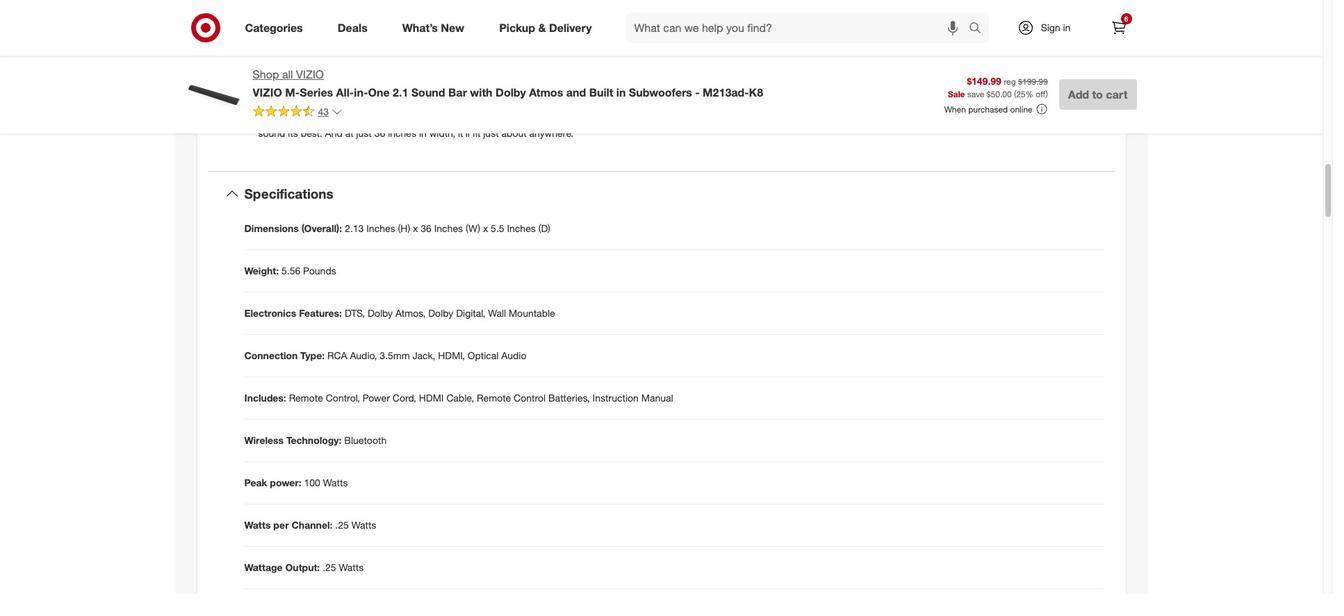 Task type: vqa. For each thing, say whether or not it's contained in the screenshot.


Task type: describe. For each thing, give the bounding box(es) containing it.
mountable
[[509, 307, 555, 319]]

technology:
[[286, 435, 342, 446]]

peak
[[244, 477, 267, 489]]

your inside your favorites, the way they were meant to be heard.  lean in and get lost in your favorite content with 98db of premium audio powered by 6 high-performance speakers. with integrated tweeters and woofers, this sound bar delivers clarity, spaciousness, and impact down to an impressive 50hz.
[[587, 38, 606, 50]]

its
[[288, 127, 298, 139]]

per
[[273, 519, 289, 531]]

audio
[[502, 350, 527, 362]]

What can we help you find? suggestions appear below search field
[[626, 13, 972, 43]]

anywhere.
[[529, 127, 574, 139]]

1 vertical spatial your
[[582, 5, 601, 17]]

add to cart button
[[1059, 79, 1137, 110]]

integrated inside your favorites, the way they were meant to be heard.  lean in and get lost in your favorite content with 98db of premium audio powered by 6 high-performance speakers. with integrated tweeters and woofers, this sound bar delivers clarity, spaciousness, and impact down to an impressive 50hz.
[[258, 66, 302, 78]]

weight:
[[244, 265, 279, 277]]

watts left "per" at the left
[[244, 519, 271, 531]]

a inside minimalist design. maximum impact. thanks to built-in dual subwoofers and a fully integrated design, the m-series all-in-one sound bar needs no external components to sound its best. and at just 36 inches in width, it'll fit just about anywhere.
[[591, 100, 596, 111]]

channel:
[[292, 519, 333, 531]]

$
[[987, 89, 991, 100]]

sonic
[[382, 19, 405, 31]]

series inside minimalist design. maximum impact. thanks to built-in dual subwoofers and a fully integrated design, the m-series all-in-one sound bar needs no external components to sound its best. and at just 36 inches in width, it'll fit just about anywhere.
[[368, 113, 396, 125]]

performance
[[505, 52, 561, 64]]

-
[[695, 85, 700, 99]]

the inside your favorites, the way they were meant to be heard.  lean in and get lost in your favorite content with 98db of premium audio powered by 6 high-performance speakers. with integrated tweeters and woofers, this sound bar delivers clarity, spaciousness, and impact down to an impressive 50hz.
[[322, 38, 336, 50]]

speakers
[[457, 5, 496, 17]]

and inside minimalist design. maximum impact. thanks to built-in dual subwoofers and a fully integrated design, the m-series all-in-one sound bar needs no external components to sound its best. and at just 36 inches in width, it'll fit just about anywhere.
[[572, 100, 589, 111]]

add to cart
[[1068, 88, 1128, 102]]

watts right 'channel:'
[[352, 519, 376, 531]]

in-
[[354, 85, 368, 99]]

with inside shop all vizio vizio m-series all-in-one 2.1 sound bar with dolby atmos and built in subwoofers - m213ad-k8
[[470, 85, 493, 99]]

6 link
[[1104, 13, 1134, 43]]

5.56
[[282, 265, 301, 277]]

speakers.
[[564, 52, 605, 64]]

were
[[380, 38, 401, 50]]

weight: 5.56 pounds
[[244, 265, 336, 277]]

2 inches from the left
[[434, 223, 463, 234]]

rca
[[328, 350, 347, 362]]

2.1
[[393, 85, 408, 99]]

purchased
[[969, 104, 1008, 114]]

an
[[462, 0, 473, 3]]

fit
[[473, 127, 481, 139]]

1 vertical spatial vizio
[[253, 85, 282, 99]]

to right the components
[[630, 113, 639, 125]]

external
[[535, 113, 570, 125]]

placed
[[499, 5, 529, 17]]

to left an
[[285, 80, 294, 92]]

0 vertical spatial vizio
[[296, 67, 324, 81]]

woofers,
[[365, 66, 402, 78]]

in inside sign in link
[[1063, 22, 1071, 33]]

impact
[[619, 66, 649, 78]]

sign in
[[1041, 22, 1071, 33]]

categories
[[245, 21, 303, 34]]

electronics features: dts, dolby atmos, dolby digital, wall mountable
[[244, 307, 555, 319]]

lifelike.
[[533, 19, 562, 31]]

sign in link
[[1006, 13, 1093, 43]]

type:
[[300, 350, 325, 362]]

online
[[1011, 104, 1033, 114]]

pounds
[[303, 265, 336, 277]]

that's
[[456, 19, 479, 31]]

1 horizontal spatial for
[[541, 0, 552, 3]]

psychoacoustics,
[[273, 0, 348, 3]]

with
[[608, 52, 628, 64]]

categories link
[[233, 13, 320, 43]]

thanks
[[419, 100, 451, 111]]

it's psychoacoustics, but you can call it magic. an optical illusion for your ears, dts virtual:x technology delivers the sensation of speakers placed throughout your room, above and behind you, for a sonic landscape that's remarkably lifelike.
[[258, 0, 628, 31]]

needs
[[492, 113, 519, 125]]

deals
[[338, 21, 368, 34]]

minimalist
[[258, 100, 302, 111]]

1 vertical spatial sound
[[445, 113, 472, 125]]

tweeters
[[305, 66, 343, 78]]

delivers inside it's psychoacoustics, but you can call it magic. an optical illusion for your ears, dts virtual:x technology delivers the sensation of speakers placed throughout your room, above and behind you, for a sonic landscape that's remarkably lifelike.
[[348, 5, 382, 17]]

m- inside shop all vizio vizio m-series all-in-one 2.1 sound bar with dolby atmos and built in subwoofers - m213ad-k8
[[285, 85, 300, 99]]

and down with
[[600, 66, 617, 78]]

inches
[[388, 127, 416, 139]]

atmos
[[529, 85, 563, 99]]

k8
[[749, 85, 763, 99]]

integrated inside minimalist design. maximum impact. thanks to built-in dual subwoofers and a fully integrated design, the m-series all-in-one sound bar needs no external components to sound its best. and at just 36 inches in width, it'll fit just about anywhere.
[[258, 113, 302, 125]]

when purchased online
[[945, 104, 1033, 114]]

above
[[258, 19, 285, 31]]

by
[[461, 52, 472, 64]]

at
[[345, 127, 354, 139]]

a inside it's psychoacoustics, but you can call it magic. an optical illusion for your ears, dts virtual:x technology delivers the sensation of speakers placed throughout your room, above and behind you, for a sonic landscape that's remarkably lifelike.
[[374, 19, 379, 31]]

it
[[422, 0, 428, 3]]

sensation
[[401, 5, 443, 17]]

in inside shop all vizio vizio m-series all-in-one 2.1 sound bar with dolby atmos and built in subwoofers - m213ad-k8
[[617, 85, 626, 99]]

batteries,
[[549, 392, 590, 404]]

you
[[368, 0, 384, 3]]

50hz.
[[359, 80, 384, 92]]

the inside it's psychoacoustics, but you can call it magic. an optical illusion for your ears, dts virtual:x technology delivers the sensation of speakers placed throughout your room, above and behind you, for a sonic landscape that's remarkably lifelike.
[[384, 5, 398, 17]]

powered
[[420, 52, 458, 64]]

in left the dual
[[487, 100, 495, 111]]

wattage
[[244, 562, 283, 574]]

100
[[304, 477, 320, 489]]

0 horizontal spatial for
[[360, 19, 371, 31]]

jack,
[[413, 350, 435, 362]]

favorite
[[609, 38, 641, 50]]

new
[[441, 21, 465, 34]]

one inside shop all vizio vizio m-series all-in-one 2.1 sound bar with dolby atmos and built in subwoofers - m213ad-k8
[[368, 85, 390, 99]]

watts right output:
[[339, 562, 364, 574]]

be
[[445, 38, 456, 50]]

manual
[[642, 392, 673, 404]]

but
[[351, 0, 365, 3]]

components
[[573, 113, 628, 125]]

(w)
[[466, 223, 480, 234]]

it's
[[258, 0, 270, 3]]

call
[[405, 0, 420, 3]]

dual
[[498, 100, 516, 111]]

bar inside your favorites, the way they were meant to be heard.  lean in and get lost in your favorite content with 98db of premium audio powered by 6 high-performance speakers. with integrated tweeters and woofers, this sound bar delivers clarity, spaciousness, and impact down to an impressive 50hz.
[[452, 66, 467, 78]]

power
[[363, 392, 390, 404]]

series inside shop all vizio vizio m-series all-in-one 2.1 sound bar with dolby atmos and built in subwoofers - m213ad-k8
[[300, 85, 333, 99]]

heard.
[[459, 38, 486, 50]]

impact.
[[385, 100, 417, 111]]

50.00
[[991, 89, 1012, 100]]

reg
[[1004, 76, 1016, 87]]

technology
[[297, 5, 345, 17]]

shop
[[253, 67, 279, 81]]

specifications
[[244, 186, 334, 202]]

1 x from the left
[[413, 223, 418, 234]]

get
[[542, 38, 556, 50]]

room,
[[603, 5, 628, 17]]

bar
[[449, 85, 467, 99]]

subwoofers
[[629, 85, 692, 99]]



Task type: locate. For each thing, give the bounding box(es) containing it.
1 vertical spatial delivers
[[469, 66, 503, 78]]

to left be
[[434, 38, 442, 50]]

2 remote from the left
[[477, 392, 511, 404]]

for up throughout
[[541, 0, 552, 3]]

of inside it's psychoacoustics, but you can call it magic. an optical illusion for your ears, dts virtual:x technology delivers the sensation of speakers placed throughout your room, above and behind you, for a sonic landscape that's remarkably lifelike.
[[446, 5, 454, 17]]

0 horizontal spatial all-
[[336, 85, 354, 99]]

1 vertical spatial bar
[[475, 113, 489, 125]]

impressive
[[310, 80, 356, 92]]

landscape
[[408, 19, 453, 31]]

1 horizontal spatial just
[[483, 127, 499, 139]]

0 horizontal spatial the
[[322, 38, 336, 50]]

a left fully at left
[[591, 100, 596, 111]]

2 horizontal spatial inches
[[507, 223, 536, 234]]

your down ears,
[[582, 5, 601, 17]]

0 vertical spatial delivers
[[348, 5, 382, 17]]

43 link
[[253, 105, 343, 121]]

and up the components
[[572, 100, 589, 111]]

save
[[968, 89, 985, 100]]

0 horizontal spatial remote
[[289, 392, 323, 404]]

36 inside minimalist design. maximum impact. thanks to built-in dual subwoofers and a fully integrated design, the m-series all-in-one sound bar needs no external components to sound its best. and at just 36 inches in width, it'll fit just about anywhere.
[[375, 127, 385, 139]]

your up "speakers."
[[587, 38, 606, 50]]

0 horizontal spatial just
[[356, 127, 372, 139]]

one down "thanks" at the left
[[424, 113, 443, 125]]

m213ad-
[[703, 85, 749, 99]]

2 horizontal spatial the
[[384, 5, 398, 17]]

in right lost
[[577, 38, 585, 50]]

and down spaciousness, in the top left of the page
[[566, 85, 586, 99]]

series
[[300, 85, 333, 99], [368, 113, 396, 125]]

sound left its
[[258, 127, 285, 139]]

1 vertical spatial all-
[[398, 113, 413, 125]]

1 vertical spatial integrated
[[258, 113, 302, 125]]

it'll
[[458, 127, 470, 139]]

off
[[1036, 89, 1046, 100]]

2 vertical spatial your
[[587, 38, 606, 50]]

of down way
[[341, 52, 349, 64]]

2 x from the left
[[483, 223, 488, 234]]

lean
[[489, 38, 510, 50]]

36 left inches
[[375, 127, 385, 139]]

output:
[[285, 562, 320, 574]]

with up built-
[[470, 85, 493, 99]]

design,
[[305, 113, 337, 125]]

connection type: rca audio, 3.5mm jack, hdmi, optical audio
[[244, 350, 527, 362]]

you,
[[339, 19, 357, 31]]

1 integrated from the top
[[258, 66, 302, 78]]

1 horizontal spatial delivers
[[469, 66, 503, 78]]

specifications button
[[208, 172, 1115, 216]]

dimensions (overall): 2.13 inches (h) x 36 inches (w) x 5.5 inches (d)
[[244, 223, 551, 234]]

cable,
[[447, 392, 474, 404]]

delivers inside your favorites, the way they were meant to be heard.  lean in and get lost in your favorite content with 98db of premium audio powered by 6 high-performance speakers. with integrated tweeters and woofers, this sound bar delivers clarity, spaciousness, and impact down to an impressive 50hz.
[[469, 66, 503, 78]]

0 vertical spatial 36
[[375, 127, 385, 139]]

0 horizontal spatial of
[[341, 52, 349, 64]]

watts right 100
[[323, 477, 348, 489]]

1 horizontal spatial with
[[470, 85, 493, 99]]

all- up inches
[[398, 113, 413, 125]]

with down favorites,
[[294, 52, 312, 64]]

integrated down content
[[258, 66, 302, 78]]

1 horizontal spatial series
[[368, 113, 396, 125]]

of down magic.
[[446, 5, 454, 17]]

to right add
[[1093, 88, 1103, 102]]

of inside your favorites, the way they were meant to be heard.  lean in and get lost in your favorite content with 98db of premium audio powered by 6 high-performance speakers. with integrated tweeters and woofers, this sound bar delivers clarity, spaciousness, and impact down to an impressive 50hz.
[[341, 52, 349, 64]]

power:
[[270, 477, 302, 489]]

spaciousness,
[[536, 66, 598, 78]]

delivers down high- on the left of page
[[469, 66, 503, 78]]

all
[[282, 67, 293, 81]]

search button
[[963, 13, 996, 46]]

0 horizontal spatial delivers
[[348, 5, 382, 17]]

bar inside minimalist design. maximum impact. thanks to built-in dual subwoofers and a fully integrated design, the m-series all-in-one sound bar needs no external components to sound its best. and at just 36 inches in width, it'll fit just about anywhere.
[[475, 113, 489, 125]]

can
[[386, 0, 402, 3]]

0 horizontal spatial bar
[[452, 66, 467, 78]]

0 vertical spatial with
[[294, 52, 312, 64]]

0 vertical spatial one
[[368, 85, 390, 99]]

instruction
[[593, 392, 639, 404]]

1 vertical spatial for
[[360, 19, 371, 31]]

vizio right all
[[296, 67, 324, 81]]

dts,
[[345, 307, 365, 319]]

5.5
[[491, 223, 504, 234]]

the inside minimalist design. maximum impact. thanks to built-in dual subwoofers and a fully integrated design, the m-series all-in-one sound bar needs no external components to sound its best. and at just 36 inches in width, it'll fit just about anywhere.
[[339, 113, 353, 125]]

1 horizontal spatial the
[[339, 113, 353, 125]]

remote right 'cable,'
[[477, 392, 511, 404]]

design.
[[305, 100, 336, 111]]

inches left (d)
[[507, 223, 536, 234]]

your up throughout
[[555, 0, 574, 3]]

built-
[[465, 100, 487, 111]]

0 vertical spatial bar
[[452, 66, 467, 78]]

25
[[1017, 89, 1026, 100]]

0 vertical spatial the
[[384, 5, 398, 17]]

all- up maximum
[[336, 85, 354, 99]]

the up 98db on the top of the page
[[322, 38, 336, 50]]

in down 'pickup'
[[513, 38, 520, 50]]

what's new
[[402, 21, 465, 34]]

1 horizontal spatial bar
[[475, 113, 489, 125]]

dolby
[[496, 85, 526, 99], [368, 307, 393, 319], [428, 307, 454, 319]]

vizio down the shop
[[253, 85, 282, 99]]

connection
[[244, 350, 298, 362]]

1 horizontal spatial 6
[[1125, 15, 1129, 23]]

wall
[[488, 307, 506, 319]]

1 vertical spatial the
[[322, 38, 336, 50]]

remote left control,
[[289, 392, 323, 404]]

1 vertical spatial m-
[[356, 113, 368, 125]]

43
[[318, 106, 329, 117]]

3 inches from the left
[[507, 223, 536, 234]]

1 horizontal spatial inches
[[434, 223, 463, 234]]

m- inside minimalist design. maximum impact. thanks to built-in dual subwoofers and a fully integrated design, the m-series all-in-one sound bar needs no external components to sound its best. and at just 36 inches in width, it'll fit just about anywhere.
[[356, 113, 368, 125]]

1 remote from the left
[[289, 392, 323, 404]]

integrated
[[258, 66, 302, 78], [258, 113, 302, 125]]

in
[[1063, 22, 1071, 33], [513, 38, 520, 50], [577, 38, 585, 50], [617, 85, 626, 99], [487, 100, 495, 111], [419, 127, 427, 139]]

0 vertical spatial .25
[[335, 519, 349, 531]]

.25 right 'channel:'
[[335, 519, 349, 531]]

your
[[258, 38, 278, 50]]

0 vertical spatial for
[[541, 0, 552, 3]]

1 inches from the left
[[367, 223, 395, 234]]

0 horizontal spatial m-
[[285, 85, 300, 99]]

1 horizontal spatial of
[[446, 5, 454, 17]]

bluetooth
[[344, 435, 387, 446]]

(d)
[[539, 223, 551, 234]]

1 vertical spatial with
[[470, 85, 493, 99]]

magic.
[[430, 0, 459, 3]]

0 vertical spatial of
[[446, 5, 454, 17]]

the up at
[[339, 113, 353, 125]]

and inside shop all vizio vizio m-series all-in-one 2.1 sound bar with dolby atmos and built in subwoofers - m213ad-k8
[[566, 85, 586, 99]]

2 integrated from the top
[[258, 113, 302, 125]]

to inside button
[[1093, 88, 1103, 102]]

for right you,
[[360, 19, 371, 31]]

0 vertical spatial series
[[300, 85, 333, 99]]

(
[[1014, 89, 1017, 100]]

1 vertical spatial 36
[[421, 223, 432, 234]]

1 horizontal spatial one
[[424, 113, 443, 125]]

premium
[[352, 52, 391, 64]]

1 vertical spatial 6
[[474, 52, 480, 64]]

2 vertical spatial the
[[339, 113, 353, 125]]

0 horizontal spatial inches
[[367, 223, 395, 234]]

2 horizontal spatial dolby
[[496, 85, 526, 99]]

best.
[[301, 127, 322, 139]]

0 horizontal spatial 36
[[375, 127, 385, 139]]

1 just from the left
[[356, 127, 372, 139]]

sound inside your favorites, the way they were meant to be heard.  lean in and get lost in your favorite content with 98db of premium audio powered by 6 high-performance speakers. with integrated tweeters and woofers, this sound bar delivers clarity, spaciousness, and impact down to an impressive 50hz.
[[423, 66, 450, 78]]

2 just from the left
[[483, 127, 499, 139]]

this
[[404, 66, 420, 78]]

watts
[[323, 477, 348, 489], [244, 519, 271, 531], [352, 519, 376, 531], [339, 562, 364, 574]]

0 horizontal spatial dolby
[[368, 307, 393, 319]]

series down impact.
[[368, 113, 396, 125]]

0 horizontal spatial with
[[294, 52, 312, 64]]

just right fit
[[483, 127, 499, 139]]

2 vertical spatial sound
[[258, 127, 285, 139]]

atmos,
[[396, 307, 426, 319]]

integrated down minimalist
[[258, 113, 302, 125]]

wattage output: .25 watts
[[244, 562, 364, 574]]

1 vertical spatial one
[[424, 113, 443, 125]]

sound up it'll
[[445, 113, 472, 125]]

just right at
[[356, 127, 372, 139]]

and inside it's psychoacoustics, but you can call it magic. an optical illusion for your ears, dts virtual:x technology delivers the sensation of speakers placed throughout your room, above and behind you, for a sonic landscape that's remarkably lifelike.
[[288, 19, 304, 31]]

delivers down but
[[348, 5, 382, 17]]

search
[[963, 22, 996, 36]]

the
[[384, 5, 398, 17], [322, 38, 336, 50], [339, 113, 353, 125]]

cart
[[1106, 88, 1128, 102]]

delivery
[[549, 21, 592, 34]]

in right sign
[[1063, 22, 1071, 33]]

about
[[502, 127, 527, 139]]

0 horizontal spatial series
[[300, 85, 333, 99]]

one
[[368, 85, 390, 99], [424, 113, 443, 125]]

1 horizontal spatial m-
[[356, 113, 368, 125]]

0 vertical spatial a
[[374, 19, 379, 31]]

dolby right dts,
[[368, 307, 393, 319]]

bar up fit
[[475, 113, 489, 125]]

m- up minimalist
[[285, 85, 300, 99]]

pickup
[[499, 21, 535, 34]]

all- inside minimalist design. maximum impact. thanks to built-in dual subwoofers and a fully integrated design, the m-series all-in-one sound bar needs no external components to sound its best. and at just 36 inches in width, it'll fit just about anywhere.
[[398, 113, 413, 125]]

x right the (h)
[[413, 223, 418, 234]]

dolby inside shop all vizio vizio m-series all-in-one 2.1 sound bar with dolby atmos and built in subwoofers - m213ad-k8
[[496, 85, 526, 99]]

.25 right output:
[[323, 562, 336, 574]]

1 horizontal spatial 36
[[421, 223, 432, 234]]

built
[[589, 85, 613, 99]]

1 vertical spatial .25
[[323, 562, 336, 574]]

0 vertical spatial integrated
[[258, 66, 302, 78]]

content
[[258, 52, 291, 64]]

sound
[[411, 85, 445, 99]]

meant
[[404, 38, 431, 50]]

1 horizontal spatial dolby
[[428, 307, 454, 319]]

a left sonic
[[374, 19, 379, 31]]

your favorites, the way they were meant to be heard.  lean in and get lost in your favorite content with 98db of premium audio powered by 6 high-performance speakers. with integrated tweeters and woofers, this sound bar delivers clarity, spaciousness, and impact down to an impressive 50hz.
[[258, 38, 649, 92]]

1 horizontal spatial vizio
[[296, 67, 324, 81]]

with inside your favorites, the way they were meant to be heard.  lean in and get lost in your favorite content with 98db of premium audio powered by 6 high-performance speakers. with integrated tweeters and woofers, this sound bar delivers clarity, spaciousness, and impact down to an impressive 50hz.
[[294, 52, 312, 64]]

series up design.
[[300, 85, 333, 99]]

and up favorites,
[[288, 19, 304, 31]]

dolby left digital, in the bottom of the page
[[428, 307, 454, 319]]

x left 5.5
[[483, 223, 488, 234]]

ears,
[[577, 0, 597, 3]]

1 vertical spatial of
[[341, 52, 349, 64]]

all- inside shop all vizio vizio m-series all-in-one 2.1 sound bar with dolby atmos and built in subwoofers - m213ad-k8
[[336, 85, 354, 99]]

1 horizontal spatial x
[[483, 223, 488, 234]]

1 horizontal spatial remote
[[477, 392, 511, 404]]

to down bar
[[454, 100, 462, 111]]

the down can
[[384, 5, 398, 17]]

virtual:x
[[258, 5, 294, 17]]

6 inside 6 link
[[1125, 15, 1129, 23]]

optical
[[468, 350, 499, 362]]

1 vertical spatial series
[[368, 113, 396, 125]]

0 horizontal spatial one
[[368, 85, 390, 99]]

0 horizontal spatial a
[[374, 19, 379, 31]]

m- down maximum
[[356, 113, 368, 125]]

2.13
[[345, 223, 364, 234]]

in up fully at left
[[617, 85, 626, 99]]

image of vizio m-series all-in-one 2.1 sound bar with dolby atmos and built in subwoofers - m213ad-k8 image
[[186, 67, 242, 122]]

1 horizontal spatial all-
[[398, 113, 413, 125]]

cord,
[[393, 392, 416, 404]]

0 vertical spatial m-
[[285, 85, 300, 99]]

one down the woofers, in the top left of the page
[[368, 85, 390, 99]]

36 right the (h)
[[421, 223, 432, 234]]

illusion
[[508, 0, 538, 3]]

and up in-
[[346, 66, 362, 78]]

in-
[[413, 113, 424, 125]]

of
[[446, 5, 454, 17], [341, 52, 349, 64]]

inches left the (h)
[[367, 223, 395, 234]]

no
[[522, 113, 533, 125]]

0 vertical spatial all-
[[336, 85, 354, 99]]

0 horizontal spatial 6
[[474, 52, 480, 64]]

one inside minimalist design. maximum impact. thanks to built-in dual subwoofers and a fully integrated design, the m-series all-in-one sound bar needs no external components to sound its best. and at just 36 inches in width, it'll fit just about anywhere.
[[424, 113, 443, 125]]

bar down by
[[452, 66, 467, 78]]

and up performance in the left top of the page
[[523, 38, 539, 50]]

0 horizontal spatial vizio
[[253, 85, 282, 99]]

1 horizontal spatial a
[[591, 100, 596, 111]]

0 vertical spatial sound
[[423, 66, 450, 78]]

6 inside your favorites, the way they were meant to be heard.  lean in and get lost in your favorite content with 98db of premium audio powered by 6 high-performance speakers. with integrated tweeters and woofers, this sound bar delivers clarity, spaciousness, and impact down to an impressive 50hz.
[[474, 52, 480, 64]]

delivers
[[348, 5, 382, 17], [469, 66, 503, 78]]

in down in-
[[419, 127, 427, 139]]

0 vertical spatial your
[[555, 0, 574, 3]]

throughout
[[531, 5, 579, 17]]

minimalist design. maximum impact. thanks to built-in dual subwoofers and a fully integrated design, the m-series all-in-one sound bar needs no external components to sound its best. and at just 36 inches in width, it'll fit just about anywhere.
[[258, 100, 639, 139]]

0 vertical spatial 6
[[1125, 15, 1129, 23]]

inches left (w)
[[434, 223, 463, 234]]

features:
[[299, 307, 342, 319]]

98db
[[315, 52, 338, 64]]

0 horizontal spatial x
[[413, 223, 418, 234]]

1 vertical spatial a
[[591, 100, 596, 111]]

sound down the powered
[[423, 66, 450, 78]]

dolby up the dual
[[496, 85, 526, 99]]



